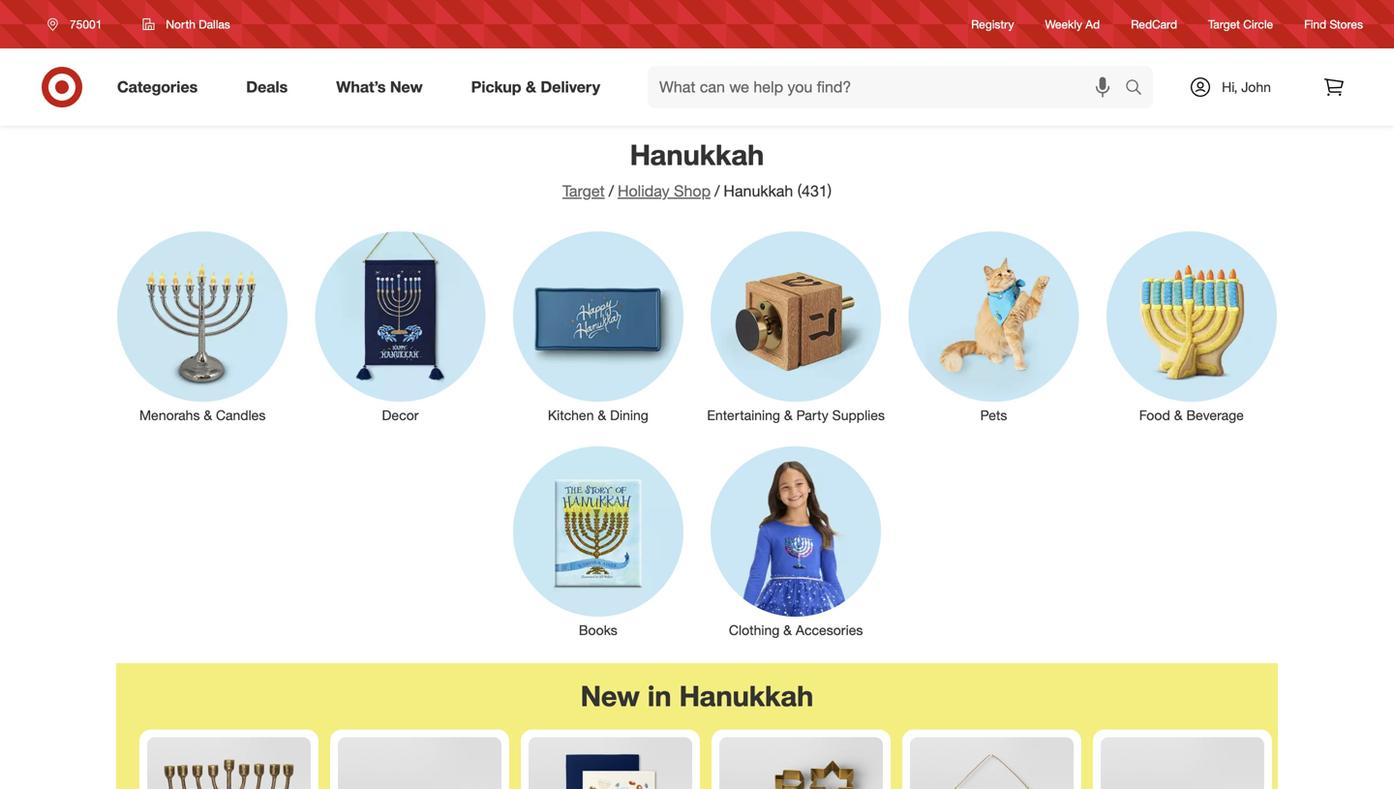 Task type: describe. For each thing, give the bounding box(es) containing it.
75001
[[70, 17, 102, 31]]

dining
[[610, 407, 649, 424]]

ad
[[1086, 17, 1100, 31]]

& for delivery
[[526, 78, 537, 96]]

registry
[[972, 17, 1015, 31]]

target link
[[563, 182, 605, 200]]

accesories
[[796, 622, 863, 639]]

kitchen
[[548, 407, 594, 424]]

food
[[1140, 407, 1171, 424]]

books
[[579, 622, 618, 639]]

& for accesories
[[784, 622, 792, 639]]

0 vertical spatial new
[[390, 78, 423, 96]]

north dallas button
[[130, 7, 243, 42]]

pickup & delivery
[[471, 78, 601, 96]]

menorahs & candles link
[[104, 228, 302, 425]]

menorahs & candles
[[139, 407, 266, 424]]

kitchen & dining
[[548, 407, 649, 424]]

1 vertical spatial hanukkah
[[724, 182, 794, 200]]

deals
[[246, 78, 288, 96]]

delivery
[[541, 78, 601, 96]]

target circle
[[1209, 17, 1274, 31]]

holiday
[[618, 182, 670, 200]]

weekly ad
[[1046, 17, 1100, 31]]

categories
[[117, 78, 198, 96]]

john
[[1242, 78, 1272, 95]]

stores
[[1330, 17, 1364, 31]]

entertaining & party supplies link
[[697, 228, 895, 425]]

& for candles
[[204, 407, 212, 424]]

find
[[1305, 17, 1327, 31]]

in
[[648, 679, 672, 713]]

carousel region
[[116, 664, 1278, 789]]

75001 button
[[35, 7, 122, 42]]

beverage
[[1187, 407, 1244, 424]]

decor
[[382, 407, 419, 424]]

north
[[166, 17, 196, 31]]

hi, john
[[1222, 78, 1272, 95]]

what's new link
[[320, 66, 447, 108]]

deals link
[[230, 66, 312, 108]]



Task type: locate. For each thing, give the bounding box(es) containing it.
shop
[[674, 182, 711, 200]]

0 horizontal spatial /
[[609, 182, 614, 200]]

/ right target link
[[609, 182, 614, 200]]

target inside target circle link
[[1209, 17, 1241, 31]]

new inside carousel "region"
[[581, 679, 640, 713]]

kitchen & dining link
[[499, 228, 697, 425]]

& right clothing on the bottom right of the page
[[784, 622, 792, 639]]

hi,
[[1222, 78, 1238, 95]]

&
[[526, 78, 537, 96], [204, 407, 212, 424], [598, 407, 607, 424], [784, 407, 793, 424], [1175, 407, 1183, 424], [784, 622, 792, 639]]

hanukkah inside carousel "region"
[[680, 679, 814, 713]]

food & beverage link
[[1093, 228, 1291, 425]]

new
[[390, 78, 423, 96], [581, 679, 640, 713]]

find stores
[[1305, 17, 1364, 31]]

decor link
[[302, 228, 499, 425]]

find stores link
[[1305, 16, 1364, 33]]

redcard
[[1131, 17, 1178, 31]]

hanukkah up shop
[[630, 138, 765, 172]]

entertaining
[[707, 407, 781, 424]]

weekly
[[1046, 17, 1083, 31]]

new left 'in' on the left bottom
[[581, 679, 640, 713]]

(431)
[[798, 182, 832, 200]]

& right pickup
[[526, 78, 537, 96]]

clothing
[[729, 622, 780, 639]]

what's new
[[336, 78, 423, 96]]

1 horizontal spatial target
[[1209, 17, 1241, 31]]

1 / from the left
[[609, 182, 614, 200]]

0 vertical spatial target
[[1209, 17, 1241, 31]]

/
[[609, 182, 614, 200], [715, 182, 720, 200]]

categories link
[[101, 66, 222, 108]]

2 vertical spatial hanukkah
[[680, 679, 814, 713]]

circle
[[1244, 17, 1274, 31]]

weekly ad link
[[1046, 16, 1100, 33]]

north dallas
[[166, 17, 230, 31]]

1 horizontal spatial /
[[715, 182, 720, 200]]

pickup
[[471, 78, 522, 96]]

clothing & accesories link
[[697, 443, 895, 640]]

party
[[797, 407, 829, 424]]

target
[[1209, 17, 1241, 31], [563, 182, 605, 200]]

pickup & delivery link
[[455, 66, 625, 108]]

/ right shop
[[715, 182, 720, 200]]

& left candles at the bottom
[[204, 407, 212, 424]]

clothing & accesories
[[729, 622, 863, 639]]

& for beverage
[[1175, 407, 1183, 424]]

& for dining
[[598, 407, 607, 424]]

1 vertical spatial new
[[581, 679, 640, 713]]

hanukkah
[[630, 138, 765, 172], [724, 182, 794, 200], [680, 679, 814, 713]]

search button
[[1117, 66, 1163, 112]]

hanukkah target / holiday shop / hanukkah (431)
[[563, 138, 832, 200]]

menorahs
[[139, 407, 200, 424]]

books link
[[499, 443, 697, 640]]

target inside hanukkah target / holiday shop / hanukkah (431)
[[563, 182, 605, 200]]

& right food in the bottom of the page
[[1175, 407, 1183, 424]]

hanukkah down clothing on the bottom right of the page
[[680, 679, 814, 713]]

1 vertical spatial target
[[563, 182, 605, 200]]

hanukkah left "(431)"
[[724, 182, 794, 200]]

redcard link
[[1131, 16, 1178, 33]]

food & beverage
[[1140, 407, 1244, 424]]

what's
[[336, 78, 386, 96]]

0 horizontal spatial target
[[563, 182, 605, 200]]

target left circle
[[1209, 17, 1241, 31]]

target circle link
[[1209, 16, 1274, 33]]

1 horizontal spatial new
[[581, 679, 640, 713]]

0 horizontal spatial new
[[390, 78, 423, 96]]

registry link
[[972, 16, 1015, 33]]

new in hanukkah
[[581, 679, 814, 713]]

dallas
[[199, 17, 230, 31]]

entertaining & party supplies
[[707, 407, 885, 424]]

target left holiday
[[563, 182, 605, 200]]

What can we help you find? suggestions appear below search field
[[648, 66, 1130, 108]]

holiday shop link
[[618, 182, 711, 200]]

& left party
[[784, 407, 793, 424]]

search
[[1117, 79, 1163, 98]]

& for party
[[784, 407, 793, 424]]

candles
[[216, 407, 266, 424]]

2 / from the left
[[715, 182, 720, 200]]

new right what's
[[390, 78, 423, 96]]

pets
[[981, 407, 1008, 424]]

supplies
[[833, 407, 885, 424]]

pets link
[[895, 228, 1093, 425]]

& left dining
[[598, 407, 607, 424]]

0 vertical spatial hanukkah
[[630, 138, 765, 172]]



Task type: vqa. For each thing, say whether or not it's contained in the screenshot.
in
yes



